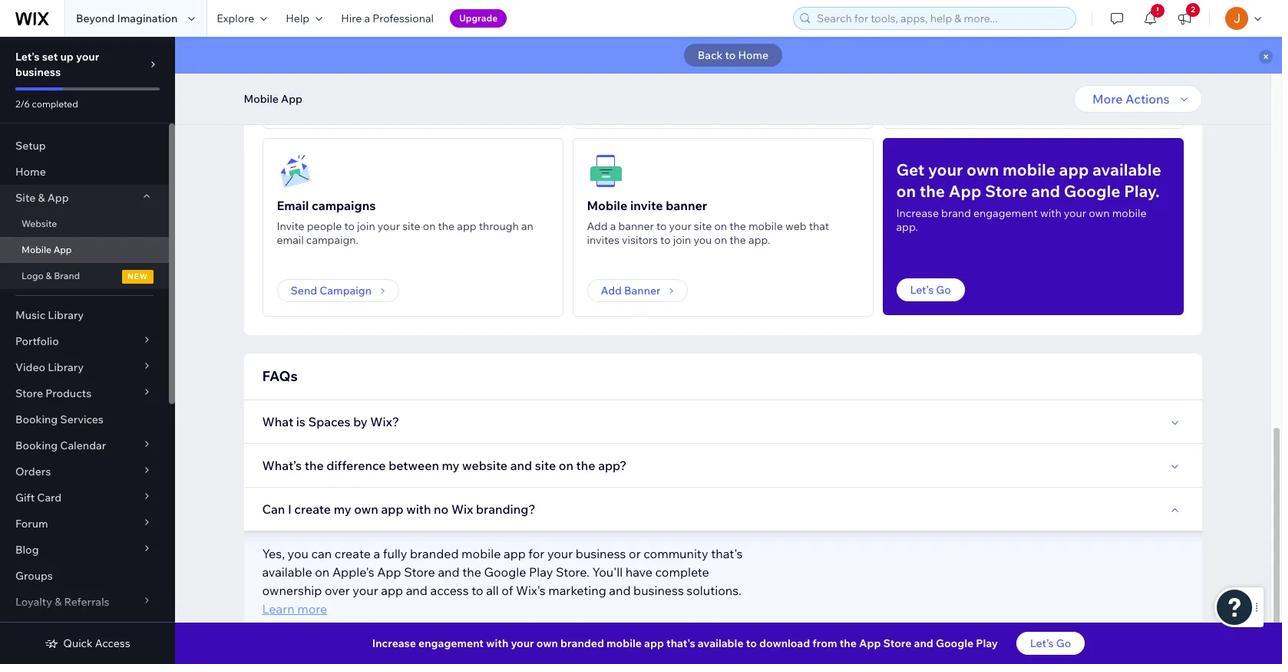 Task type: vqa. For each thing, say whether or not it's contained in the screenshot.
tab list
no



Task type: locate. For each thing, give the bounding box(es) containing it.
2 vertical spatial google
[[936, 637, 974, 651]]

join inside mobile invite banner add a banner to your site on the mobile web that invites visitors to join you on the app.
[[673, 233, 691, 247]]

visitors
[[622, 233, 658, 247]]

home inside the sidebar element
[[15, 165, 46, 179]]

1 vertical spatial increase
[[372, 637, 416, 651]]

mobile app inside mobile app link
[[21, 244, 72, 256]]

create right i
[[294, 502, 331, 517]]

0 horizontal spatial site
[[402, 220, 420, 233]]

mobile inside the sidebar element
[[21, 244, 51, 256]]

video library
[[15, 361, 84, 375]]

available up ownership
[[262, 565, 312, 580]]

0 horizontal spatial available
[[262, 565, 312, 580]]

1 horizontal spatial branded
[[561, 637, 604, 651]]

learn more link
[[262, 600, 750, 619]]

0 horizontal spatial my
[[334, 502, 351, 517]]

search
[[328, 96, 363, 110]]

2 button
[[1168, 0, 1202, 37]]

2 horizontal spatial site
[[694, 220, 712, 233]]

that's down solutions.
[[666, 637, 695, 651]]

site inside email campaigns invite people to join your site on the app through an email campaign.
[[402, 220, 420, 233]]

0 vertical spatial add
[[587, 220, 608, 233]]

& right site
[[38, 191, 45, 205]]

a left fully
[[374, 547, 380, 562]]

email campaigns heading
[[277, 197, 376, 215]]

1 vertical spatial library
[[48, 361, 84, 375]]

mobile app up logo & brand
[[21, 244, 72, 256]]

2 horizontal spatial business
[[633, 583, 684, 599]]

& inside popup button
[[38, 191, 45, 205]]

engagement right brand
[[973, 207, 1038, 220]]

join
[[357, 220, 375, 233], [673, 233, 691, 247]]

mobile up invites
[[587, 198, 627, 213]]

you inside yes, you can create a fully branded mobile app for your business or community that's available on apple's app store and the google play store. you'll have complete ownership over your app and access to all of wix's marketing and business solutions. learn more
[[288, 547, 309, 562]]

business down have
[[633, 583, 684, 599]]

on inside email campaigns invite people to join your site on the app through an email campaign.
[[423, 220, 436, 233]]

app
[[1059, 160, 1089, 180], [457, 220, 476, 233], [381, 502, 403, 517], [504, 547, 526, 562], [381, 583, 403, 599], [644, 637, 664, 651]]

0 horizontal spatial let's
[[910, 283, 934, 297]]

mobile for mobile app button
[[244, 92, 279, 106]]

0 horizontal spatial banner
[[618, 220, 654, 233]]

join down campaigns in the top left of the page
[[357, 220, 375, 233]]

business inside let's set up your business
[[15, 65, 61, 79]]

& right the loyalty
[[55, 596, 62, 610]]

available inside get your own mobile app available on the app store and google play. increase brand engagement with your own mobile app.
[[1093, 160, 1161, 180]]

what's the difference between my website and site on the app?
[[262, 458, 627, 474]]

1 horizontal spatial mobile
[[244, 92, 279, 106]]

banner right invite
[[666, 198, 707, 213]]

1 horizontal spatial mobile app
[[244, 92, 302, 106]]

the
[[920, 181, 945, 201], [438, 220, 455, 233], [729, 220, 746, 233], [730, 233, 746, 247], [305, 458, 324, 474], [576, 458, 595, 474], [462, 565, 481, 580], [840, 637, 857, 651]]

0 horizontal spatial mobile
[[21, 244, 51, 256]]

1 horizontal spatial banner
[[666, 198, 707, 213]]

of right all
[[502, 583, 513, 599]]

let's
[[910, 283, 934, 297], [1030, 637, 1054, 651]]

mobile left enable
[[244, 92, 279, 106]]

of inside yes, you can create a fully branded mobile app for your business or community that's available on apple's app store and the google play store. you'll have complete ownership over your app and access to all of wix's marketing and business solutions. learn more
[[502, 583, 513, 599]]

banner down invite
[[618, 220, 654, 233]]

download
[[759, 637, 810, 651]]

home down setup
[[15, 165, 46, 179]]

branded
[[410, 547, 459, 562], [561, 637, 604, 651]]

2 vertical spatial &
[[55, 596, 62, 610]]

create
[[294, 502, 331, 517], [335, 547, 371, 562]]

2 library from the top
[[48, 361, 84, 375]]

increase
[[896, 207, 939, 220], [372, 637, 416, 651]]

0 horizontal spatial business
[[15, 65, 61, 79]]

no
[[434, 502, 449, 517]]

mobile down the "website"
[[21, 244, 51, 256]]

1 vertical spatial with
[[406, 502, 431, 517]]

& right logo
[[46, 270, 52, 282]]

0 vertical spatial play
[[529, 565, 553, 580]]

1 horizontal spatial that's
[[711, 547, 743, 562]]

0 horizontal spatial that's
[[666, 637, 695, 651]]

can
[[262, 502, 285, 517]]

Search for tools, apps, help & more... field
[[812, 8, 1071, 29]]

1 horizontal spatial of
[[502, 583, 513, 599]]

app.
[[896, 220, 918, 234], [749, 233, 770, 247]]

access
[[95, 637, 130, 651]]

1 vertical spatial my
[[334, 502, 351, 517]]

& for loyalty
[[55, 596, 62, 610]]

a
[[364, 12, 370, 25], [610, 220, 616, 233], [374, 547, 380, 562]]

0 vertical spatial let's go
[[910, 283, 951, 297]]

booking for booking services
[[15, 413, 58, 427]]

available down solutions.
[[698, 637, 744, 651]]

let's
[[15, 50, 40, 64]]

1 vertical spatial available
[[262, 565, 312, 580]]

point of sale
[[15, 622, 79, 636]]

1 vertical spatial google
[[484, 565, 526, 580]]

logo & brand
[[21, 270, 80, 282]]

add banner button
[[587, 279, 688, 302]]

booking inside 'popup button'
[[15, 439, 58, 453]]

sale
[[57, 622, 79, 636]]

0 vertical spatial banner
[[666, 198, 707, 213]]

to left all
[[472, 583, 483, 599]]

1 vertical spatial create
[[335, 547, 371, 562]]

1 vertical spatial let's go
[[1030, 637, 1071, 651]]

app inside email campaigns invite people to join your site on the app through an email campaign.
[[457, 220, 476, 233]]

store inside 'store products' popup button
[[15, 387, 43, 401]]

your
[[76, 50, 99, 64], [928, 160, 963, 180], [1064, 207, 1086, 220], [378, 220, 400, 233], [669, 220, 691, 233], [547, 547, 573, 562], [353, 583, 378, 599], [511, 637, 534, 651]]

0 horizontal spatial app.
[[749, 233, 770, 247]]

you left 'can' at the bottom of the page
[[288, 547, 309, 562]]

your inside email campaigns invite people to join your site on the app through an email campaign.
[[378, 220, 400, 233]]

campaign
[[320, 284, 372, 298]]

mobile app left search
[[244, 92, 302, 106]]

community
[[644, 547, 708, 562]]

to inside yes, you can create a fully branded mobile app for your business or community that's available on apple's app store and the google play store. you'll have complete ownership over your app and access to all of wix's marketing and business solutions. learn more
[[472, 583, 483, 599]]

0 vertical spatial branded
[[410, 547, 459, 562]]

0 vertical spatial of
[[502, 583, 513, 599]]

and
[[1031, 181, 1060, 201], [510, 458, 532, 474], [438, 565, 460, 580], [406, 583, 428, 599], [609, 583, 631, 599], [914, 637, 933, 651]]

1 horizontal spatial engagement
[[973, 207, 1038, 220]]

1 horizontal spatial google
[[936, 637, 974, 651]]

let's go button
[[896, 279, 965, 302], [1016, 633, 1085, 656]]

0 vertical spatial library
[[48, 309, 84, 322]]

0 vertical spatial home
[[738, 48, 769, 62]]

what is spaces by wix?
[[262, 415, 399, 430]]

0 horizontal spatial home
[[15, 165, 46, 179]]

the inside yes, you can create a fully branded mobile app for your business or community that's available on apple's app store and the google play store. you'll have complete ownership over your app and access to all of wix's marketing and business solutions. learn more
[[462, 565, 481, 580]]

mobile inside mobile invite banner add a banner to your site on the mobile web that invites visitors to join you on the app.
[[587, 198, 627, 213]]

0 vertical spatial available
[[1093, 160, 1161, 180]]

2 vertical spatial a
[[374, 547, 380, 562]]

referrals
[[64, 596, 109, 610]]

2/6
[[15, 98, 30, 110]]

app. left web
[[749, 233, 770, 247]]

2 horizontal spatial &
[[55, 596, 62, 610]]

you right visitors
[[694, 233, 712, 247]]

mobile invite banner add a banner to your site on the mobile web that invites visitors to join you on the app.
[[587, 198, 829, 247]]

music
[[15, 309, 45, 322]]

library
[[48, 309, 84, 322], [48, 361, 84, 375]]

orders
[[15, 465, 51, 479]]

2 horizontal spatial mobile
[[587, 198, 627, 213]]

add banner
[[601, 284, 661, 298]]

create up apple's
[[335, 547, 371, 562]]

available up play.
[[1093, 160, 1161, 180]]

1 horizontal spatial available
[[698, 637, 744, 651]]

2 vertical spatial mobile
[[21, 244, 51, 256]]

is
[[296, 415, 305, 430]]

& inside dropdown button
[[55, 596, 62, 610]]

0 vertical spatial with
[[1040, 207, 1062, 220]]

a left visitors
[[610, 220, 616, 233]]

&
[[38, 191, 45, 205], [46, 270, 52, 282], [55, 596, 62, 610]]

1 vertical spatial let's go button
[[1016, 633, 1085, 656]]

1 vertical spatial mobile
[[587, 198, 627, 213]]

0 vertical spatial create
[[294, 502, 331, 517]]

1 vertical spatial business
[[576, 547, 626, 562]]

mobile inside button
[[244, 92, 279, 106]]

home
[[738, 48, 769, 62], [15, 165, 46, 179]]

0 vertical spatial increase
[[896, 207, 939, 220]]

1 horizontal spatial create
[[335, 547, 371, 562]]

0 horizontal spatial &
[[38, 191, 45, 205]]

mobile inside mobile invite banner add a banner to your site on the mobile web that invites visitors to join you on the app.
[[749, 220, 783, 233]]

0 horizontal spatial let's go button
[[896, 279, 965, 302]]

mobile
[[244, 92, 279, 106], [587, 198, 627, 213], [21, 244, 51, 256]]

1 horizontal spatial a
[[374, 547, 380, 562]]

my
[[442, 458, 459, 474], [334, 502, 351, 517]]

branded right fully
[[410, 547, 459, 562]]

add left visitors
[[587, 220, 608, 233]]

on inside get your own mobile app available on the app store and google play. increase brand engagement with your own mobile app.
[[896, 181, 916, 201]]

1 horizontal spatial increase
[[896, 207, 939, 220]]

that's up solutions.
[[711, 547, 743, 562]]

to right back at the top right of the page
[[725, 48, 736, 62]]

app. left brand
[[896, 220, 918, 234]]

library up products
[[48, 361, 84, 375]]

branded down marketing
[[561, 637, 604, 651]]

to right visitors
[[660, 233, 671, 247]]

1 vertical spatial mobile app
[[21, 244, 72, 256]]

1 horizontal spatial with
[[486, 637, 508, 651]]

2 horizontal spatial with
[[1040, 207, 1062, 220]]

0 vertical spatial go
[[936, 283, 951, 297]]

booking down store products
[[15, 413, 58, 427]]

enable search
[[291, 96, 363, 110]]

1 vertical spatial banner
[[618, 220, 654, 233]]

1 vertical spatial home
[[15, 165, 46, 179]]

business up you'll
[[576, 547, 626, 562]]

sidebar element
[[0, 37, 175, 665]]

home inside button
[[738, 48, 769, 62]]

0 vertical spatial my
[[442, 458, 459, 474]]

0 horizontal spatial join
[[357, 220, 375, 233]]

campaigns
[[312, 198, 376, 213]]

0 horizontal spatial mobile app
[[21, 244, 72, 256]]

1 vertical spatial a
[[610, 220, 616, 233]]

completed
[[32, 98, 78, 110]]

0 horizontal spatial branded
[[410, 547, 459, 562]]

join right visitors
[[673, 233, 691, 247]]

1 vertical spatial add
[[601, 284, 622, 298]]

mobile app inside mobile app button
[[244, 92, 302, 106]]

1 booking from the top
[[15, 413, 58, 427]]

the inside email campaigns invite people to join your site on the app through an email campaign.
[[438, 220, 455, 233]]

invites
[[587, 233, 619, 247]]

my left website
[[442, 458, 459, 474]]

2 booking from the top
[[15, 439, 58, 453]]

engagement down access on the left bottom
[[418, 637, 484, 651]]

library up portfolio popup button
[[48, 309, 84, 322]]

site
[[402, 220, 420, 233], [694, 220, 712, 233], [535, 458, 556, 474]]

booking
[[15, 413, 58, 427], [15, 439, 58, 453]]

booking up orders
[[15, 439, 58, 453]]

1 horizontal spatial app.
[[896, 220, 918, 234]]

0 vertical spatial let's
[[910, 283, 934, 297]]

library inside popup button
[[48, 361, 84, 375]]

to inside email campaigns invite people to join your site on the app through an email campaign.
[[344, 220, 355, 233]]

booking for booking calendar
[[15, 439, 58, 453]]

0 vertical spatial let's go button
[[896, 279, 965, 302]]

app
[[281, 92, 302, 106], [949, 181, 981, 201], [47, 191, 69, 205], [53, 244, 72, 256], [377, 565, 401, 580], [859, 637, 881, 651]]

you'll
[[592, 565, 623, 580]]

have
[[625, 565, 653, 580]]

gift card button
[[0, 485, 169, 511]]

0 horizontal spatial google
[[484, 565, 526, 580]]

add left the banner
[[601, 284, 622, 298]]

0 vertical spatial mobile app
[[244, 92, 302, 106]]

send campaign button
[[277, 279, 399, 302]]

to down campaigns in the top left of the page
[[344, 220, 355, 233]]

2 horizontal spatial a
[[610, 220, 616, 233]]

0 vertical spatial mobile
[[244, 92, 279, 106]]

0 vertical spatial booking
[[15, 413, 58, 427]]

0 horizontal spatial create
[[294, 502, 331, 517]]

a inside yes, you can create a fully branded mobile app for your business or community that's available on apple's app store and the google play store. you'll have complete ownership over your app and access to all of wix's marketing and business solutions. learn more
[[374, 547, 380, 562]]

business down let's
[[15, 65, 61, 79]]

create inside yes, you can create a fully branded mobile app for your business or community that's available on apple's app store and the google play store. you'll have complete ownership over your app and access to all of wix's marketing and business solutions. learn more
[[335, 547, 371, 562]]

wix?
[[370, 415, 399, 430]]

more
[[1093, 91, 1123, 107]]

& for logo
[[46, 270, 52, 282]]

site & app button
[[0, 185, 169, 211]]

0 horizontal spatial go
[[936, 283, 951, 297]]

1 vertical spatial play
[[976, 637, 998, 651]]

0 vertical spatial google
[[1064, 181, 1120, 201]]

you
[[694, 233, 712, 247], [288, 547, 309, 562]]

to
[[725, 48, 736, 62], [344, 220, 355, 233], [656, 220, 667, 233], [660, 233, 671, 247], [472, 583, 483, 599], [746, 637, 757, 651]]

0 horizontal spatial let's go
[[910, 283, 951, 297]]

home right back at the top right of the page
[[738, 48, 769, 62]]

1 horizontal spatial home
[[738, 48, 769, 62]]

my down difference
[[334, 502, 351, 517]]

site for app?
[[535, 458, 556, 474]]

1 horizontal spatial site
[[535, 458, 556, 474]]

upgrade
[[459, 12, 498, 24]]

1 horizontal spatial play
[[976, 637, 998, 651]]

2 horizontal spatial google
[[1064, 181, 1120, 201]]

your inside mobile invite banner add a banner to your site on the mobile web that invites visitors to join you on the app.
[[669, 220, 691, 233]]

website link
[[0, 211, 169, 237]]

0 vertical spatial business
[[15, 65, 61, 79]]

wix's
[[516, 583, 546, 599]]

engagement
[[973, 207, 1038, 220], [418, 637, 484, 651]]

hire a professional
[[341, 12, 434, 25]]

what's
[[262, 458, 302, 474]]

of left sale
[[44, 622, 54, 636]]

1 vertical spatial engagement
[[418, 637, 484, 651]]

1 vertical spatial let's
[[1030, 637, 1054, 651]]

banner
[[666, 198, 707, 213], [618, 220, 654, 233]]

0 vertical spatial &
[[38, 191, 45, 205]]

1 library from the top
[[48, 309, 84, 322]]

1 vertical spatial &
[[46, 270, 52, 282]]

calendar
[[60, 439, 106, 453]]

1 horizontal spatial &
[[46, 270, 52, 282]]

mobile app link
[[0, 237, 169, 263]]

app?
[[598, 458, 627, 474]]

1 horizontal spatial you
[[694, 233, 712, 247]]

a inside mobile invite banner add a banner to your site on the mobile web that invites visitors to join you on the app.
[[610, 220, 616, 233]]

mobile app for mobile app link
[[21, 244, 72, 256]]

a right hire on the top of the page
[[364, 12, 370, 25]]

or
[[629, 547, 641, 562]]

2 vertical spatial with
[[486, 637, 508, 651]]

2 horizontal spatial available
[[1093, 160, 1161, 180]]



Task type: describe. For each thing, give the bounding box(es) containing it.
and inside get your own mobile app available on the app store and google play. increase brand engagement with your own mobile app.
[[1031, 181, 1060, 201]]

1 horizontal spatial let's go button
[[1016, 633, 1085, 656]]

invite
[[277, 220, 305, 233]]

store.
[[556, 565, 590, 580]]

card
[[37, 491, 62, 505]]

orders button
[[0, 459, 169, 485]]

website
[[462, 458, 508, 474]]

app inside get your own mobile app available on the app store and google play. increase brand engagement with your own mobile app.
[[1059, 160, 1089, 180]]

1 horizontal spatial my
[[442, 458, 459, 474]]

up
[[60, 50, 74, 64]]

faqs
[[262, 368, 298, 385]]

more actions button
[[1074, 85, 1202, 113]]

app. inside get your own mobile app available on the app store and google play. increase brand engagement with your own mobile app.
[[896, 220, 918, 234]]

for
[[528, 547, 545, 562]]

music library link
[[0, 302, 169, 329]]

new
[[127, 272, 148, 282]]

email
[[277, 233, 304, 247]]

enable
[[291, 96, 325, 110]]

let's go for leftmost let's go button
[[910, 283, 951, 297]]

learn
[[262, 602, 295, 617]]

mobile for mobile app link
[[21, 244, 51, 256]]

send campaign
[[291, 284, 372, 298]]

available inside yes, you can create a fully branded mobile app for your business or community that's available on apple's app store and the google play store. you'll have complete ownership over your app and access to all of wix's marketing and business solutions. learn more
[[262, 565, 312, 580]]

point
[[15, 622, 42, 636]]

you inside mobile invite banner add a banner to your site on the mobile web that invites visitors to join you on the app.
[[694, 233, 712, 247]]

by
[[353, 415, 368, 430]]

groups link
[[0, 564, 169, 590]]

from
[[813, 637, 837, 651]]

a for yes, you can create a fully branded mobile app for your business or community that's available on apple's app store and the google play store. you'll have complete ownership over your app and access to all of wix's marketing and business solutions. learn more
[[374, 547, 380, 562]]

that's inside yes, you can create a fully branded mobile app for your business or community that's available on apple's app store and the google play store. you'll have complete ownership over your app and access to all of wix's marketing and business solutions. learn more
[[711, 547, 743, 562]]

mobile app for mobile app button
[[244, 92, 302, 106]]

what
[[262, 415, 293, 430]]

i
[[288, 502, 292, 517]]

forum
[[15, 517, 48, 531]]

to inside button
[[725, 48, 736, 62]]

setup
[[15, 139, 46, 153]]

2 vertical spatial business
[[633, 583, 684, 599]]

beyond imagination
[[76, 12, 178, 25]]

all
[[486, 583, 499, 599]]

let's go for the right let's go button
[[1030, 637, 1071, 651]]

booking calendar button
[[0, 433, 169, 459]]

help button
[[277, 0, 332, 37]]

website
[[21, 218, 57, 230]]

enable search button
[[277, 91, 391, 114]]

yes,
[[262, 547, 285, 562]]

email campaigns invite people to join your site on the app through an email campaign.
[[277, 198, 533, 247]]

help
[[286, 12, 310, 25]]

get your own mobile app available on the app store and google play. increase brand engagement with your own mobile app.
[[896, 160, 1161, 234]]

quick
[[63, 637, 93, 651]]

0 horizontal spatial engagement
[[418, 637, 484, 651]]

your inside let's set up your business
[[76, 50, 99, 64]]

to left download at the right bottom of page
[[746, 637, 757, 651]]

& for site
[[38, 191, 45, 205]]

set
[[42, 50, 58, 64]]

the inside get your own mobile app available on the app store and google play. increase brand engagement with your own mobile app.
[[920, 181, 945, 201]]

app inside get your own mobile app available on the app store and google play. increase brand engagement with your own mobile app.
[[949, 181, 981, 201]]

store products button
[[0, 381, 169, 407]]

site & app
[[15, 191, 69, 205]]

more
[[297, 602, 327, 617]]

play inside yes, you can create a fully branded mobile app for your business or community that's available on apple's app store and the google play store. you'll have complete ownership over your app and access to all of wix's marketing and business solutions. learn more
[[529, 565, 553, 580]]

complete
[[655, 565, 709, 580]]

2
[[1191, 5, 1195, 15]]

booking services link
[[0, 407, 169, 433]]

app. inside mobile invite banner add a banner to your site on the mobile web that invites visitors to join you on the app.
[[749, 233, 770, 247]]

solutions.
[[687, 583, 742, 599]]

music library
[[15, 309, 84, 322]]

mobile app button
[[236, 88, 310, 111]]

brand
[[54, 270, 80, 282]]

fully
[[383, 547, 407, 562]]

1 vertical spatial that's
[[666, 637, 695, 651]]

wix
[[451, 502, 473, 517]]

spaces
[[308, 415, 350, 430]]

mobile inside yes, you can create a fully branded mobile app for your business or community that's available on apple's app store and the google play store. you'll have complete ownership over your app and access to all of wix's marketing and business solutions. learn more
[[461, 547, 501, 562]]

between
[[389, 458, 439, 474]]

professional
[[372, 12, 434, 25]]

store inside get your own mobile app available on the app store and google play. increase brand engagement with your own mobile app.
[[985, 181, 1028, 201]]

back to home button
[[684, 44, 782, 67]]

get
[[896, 160, 925, 180]]

library for music library
[[48, 309, 84, 322]]

branded inside yes, you can create a fully branded mobile app for your business or community that's available on apple's app store and the google play store. you'll have complete ownership over your app and access to all of wix's marketing and business solutions. learn more
[[410, 547, 459, 562]]

app inside popup button
[[47, 191, 69, 205]]

1 horizontal spatial go
[[1056, 637, 1071, 651]]

back
[[698, 48, 723, 62]]

store inside yes, you can create a fully branded mobile app for your business or community that's available on apple's app store and the google play store. you'll have complete ownership over your app and access to all of wix's marketing and business solutions. learn more
[[404, 565, 435, 580]]

engagement inside get your own mobile app available on the app store and google play. increase brand engagement with your own mobile app.
[[973, 207, 1038, 220]]

that
[[809, 220, 829, 233]]

1 horizontal spatial business
[[576, 547, 626, 562]]

home link
[[0, 159, 169, 185]]

quick access
[[63, 637, 130, 651]]

0 horizontal spatial with
[[406, 502, 431, 517]]

let's set up your business
[[15, 50, 99, 79]]

branding?
[[476, 502, 536, 517]]

more actions
[[1093, 91, 1170, 107]]

upgrade button
[[450, 9, 507, 28]]

groups
[[15, 570, 53, 583]]

banner
[[624, 284, 661, 298]]

to down mobile invite banner heading
[[656, 220, 667, 233]]

1 vertical spatial branded
[[561, 637, 604, 651]]

2 vertical spatial available
[[698, 637, 744, 651]]

1 horizontal spatial let's
[[1030, 637, 1054, 651]]

actions
[[1126, 91, 1170, 107]]

people
[[307, 220, 342, 233]]

hire
[[341, 12, 362, 25]]

with inside get your own mobile app available on the app store and google play. increase brand engagement with your own mobile app.
[[1040, 207, 1062, 220]]

increase inside get your own mobile app available on the app store and google play. increase brand engagement with your own mobile app.
[[896, 207, 939, 220]]

on inside yes, you can create a fully branded mobile app for your business or community that's available on apple's app store and the google play store. you'll have complete ownership over your app and access to all of wix's marketing and business solutions. learn more
[[315, 565, 330, 580]]

site inside mobile invite banner add a banner to your site on the mobile web that invites visitors to join you on the app.
[[694, 220, 712, 233]]

blog button
[[0, 537, 169, 564]]

of inside the sidebar element
[[44, 622, 54, 636]]

portfolio button
[[0, 329, 169, 355]]

send
[[291, 284, 317, 298]]

access
[[430, 583, 469, 599]]

library for video library
[[48, 361, 84, 375]]

explore
[[217, 12, 254, 25]]

setup link
[[0, 133, 169, 159]]

booking calendar
[[15, 439, 106, 453]]

join inside email campaigns invite people to join your site on the app through an email campaign.
[[357, 220, 375, 233]]

mobile invite banner heading
[[587, 197, 707, 215]]

loyalty & referrals
[[15, 596, 109, 610]]

app inside yes, you can create a fully branded mobile app for your business or community that's available on apple's app store and the google play store. you'll have complete ownership over your app and access to all of wix's marketing and business solutions. learn more
[[377, 565, 401, 580]]

increase engagement with your own branded mobile app that's available to download from the app store and google play
[[372, 637, 998, 651]]

video
[[15, 361, 45, 375]]

quick access button
[[45, 637, 130, 651]]

add inside button
[[601, 284, 622, 298]]

0 vertical spatial a
[[364, 12, 370, 25]]

site for app
[[402, 220, 420, 233]]

brand
[[941, 207, 971, 220]]

back to home alert
[[175, 37, 1282, 74]]

a for mobile invite banner add a banner to your site on the mobile web that invites visitors to join you on the app.
[[610, 220, 616, 233]]

add inside mobile invite banner add a banner to your site on the mobile web that invites visitors to join you on the app.
[[587, 220, 608, 233]]

google inside yes, you can create a fully branded mobile app for your business or community that's available on apple's app store and the google play store. you'll have complete ownership over your app and access to all of wix's marketing and business solutions. learn more
[[484, 565, 526, 580]]

google inside get your own mobile app available on the app store and google play. increase brand engagement with your own mobile app.
[[1064, 181, 1120, 201]]

imagination
[[117, 12, 178, 25]]

gift
[[15, 491, 35, 505]]

0 horizontal spatial increase
[[372, 637, 416, 651]]

app inside button
[[281, 92, 302, 106]]



